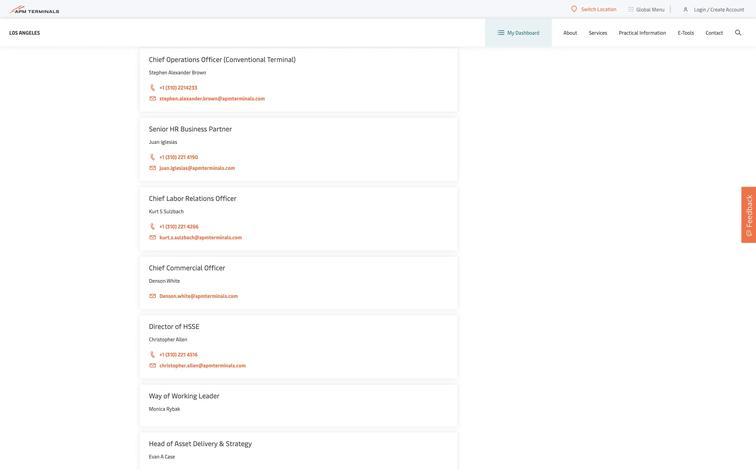 Task type: vqa. For each thing, say whether or not it's contained in the screenshot.
second 221-
no



Task type: describe. For each thing, give the bounding box(es) containing it.
denson.white@apmterminals.com link
[[149, 293, 449, 300]]

christopher.allen@apmterminals.com
[[160, 362, 246, 369]]

monica rybak
[[149, 406, 180, 413]]

tools
[[683, 29, 695, 36]]

head
[[149, 440, 165, 449]]

information
[[640, 29, 667, 36]]

4190
[[187, 154, 198, 161]]

location
[[598, 6, 617, 12]]

1 221 from the top
[[178, 15, 186, 21]]

christopher.allen@apmterminals.com link
[[149, 362, 449, 370]]

login / create account link
[[683, 0, 745, 18]]

partner
[[209, 124, 232, 134]]

contact
[[706, 29, 724, 36]]

chief operations officer (conventional terminal)
[[149, 55, 296, 64]]

+1 for officer
[[160, 223, 164, 230]]

a
[[161, 454, 164, 461]]

leader
[[199, 392, 220, 401]]

feedback button
[[742, 187, 757, 243]]

e-
[[678, 29, 683, 36]]

services button
[[589, 19, 608, 47]]

switch location button
[[572, 6, 617, 12]]

221 for hr
[[178, 154, 186, 161]]

+1 for (conventional
[[160, 84, 164, 91]]

global
[[637, 6, 651, 13]]

e-tools button
[[678, 19, 695, 47]]

way of working leader
[[149, 392, 220, 401]]

denson white
[[149, 278, 180, 285]]

&
[[219, 440, 224, 449]]

sulzbach
[[164, 208, 184, 215]]

/
[[708, 6, 710, 13]]

1 vertical spatial officer
[[216, 194, 237, 203]]

(310) for officer
[[166, 223, 177, 230]]

4266
[[187, 223, 199, 230]]

+1 (310) 221 4516
[[160, 352, 198, 358]]

4516
[[187, 352, 198, 358]]

los angeles link
[[9, 29, 40, 36]]

kurt.s.sulzbach@apmterminals.com link
[[149, 234, 449, 242]]

operations
[[166, 55, 200, 64]]

juan iglesias
[[149, 139, 177, 145]]

denson.white@apmterminals.com
[[160, 293, 238, 300]]

stephen.alexander.brown@apmterminals.com link
[[149, 95, 449, 103]]

director of hsse
[[149, 322, 200, 331]]

global menu button
[[623, 0, 671, 18]]

iglesias
[[161, 139, 177, 145]]

chief for chief commercial officer
[[149, 263, 165, 273]]

kurt
[[149, 208, 159, 215]]

senior hr business partner
[[149, 124, 232, 134]]

1 +1 from the top
[[160, 15, 164, 21]]

angeles
[[19, 29, 40, 36]]

kurt s sulzbach
[[149, 208, 184, 215]]

los angeles
[[9, 29, 40, 36]]

evan a case
[[149, 454, 175, 461]]

practical
[[619, 29, 639, 36]]

chief labor relations officer
[[149, 194, 237, 203]]

delivery
[[193, 440, 218, 449]]

stephen
[[149, 69, 167, 76]]

juan.iglesias@apmterminals.com
[[160, 165, 235, 171]]

(conventional
[[224, 55, 266, 64]]

working
[[172, 392, 197, 401]]

juan
[[149, 139, 160, 145]]

contact button
[[706, 19, 724, 47]]

+1 (310) 2214233 link
[[149, 84, 449, 92]]

2214233
[[178, 84, 197, 91]]

create
[[711, 6, 725, 13]]

+1 (310) 221 4252
[[160, 15, 198, 21]]

global menu
[[637, 6, 665, 13]]

stephen alexander brown
[[149, 69, 206, 76]]

stephen.alexander.brown@apmterminals.com
[[160, 95, 265, 102]]

kurt.s.sulzbach@apmterminals.com
[[160, 234, 242, 241]]

about button
[[564, 19, 578, 47]]

services
[[589, 29, 608, 36]]



Task type: locate. For each thing, give the bounding box(es) containing it.
1 vertical spatial of
[[164, 392, 170, 401]]

+1
[[160, 15, 164, 21], [160, 84, 164, 91], [160, 154, 164, 161], [160, 223, 164, 230], [160, 352, 164, 358]]

of left 'hsse'
[[175, 322, 182, 331]]

221 left 4252
[[178, 15, 186, 21]]

+1 (310) 221 4266 link
[[149, 223, 449, 231]]

5 +1 from the top
[[160, 352, 164, 358]]

of for asset
[[167, 440, 173, 449]]

way
[[149, 392, 162, 401]]

my dashboard button
[[498, 19, 540, 47]]

+1 down juan iglesias at the left of page
[[160, 154, 164, 161]]

(310) for (conventional
[[166, 84, 177, 91]]

christopher allen
[[149, 336, 187, 343]]

of for working
[[164, 392, 170, 401]]

(310) down iglesias
[[166, 154, 177, 161]]

denson
[[149, 278, 166, 285]]

practical information
[[619, 29, 667, 36]]

2 221 from the top
[[178, 154, 186, 161]]

head of asset delivery & strategy
[[149, 440, 252, 449]]

(310) for partner
[[166, 154, 177, 161]]

221 left 4266
[[178, 223, 186, 230]]

4 +1 from the top
[[160, 223, 164, 230]]

2 vertical spatial of
[[167, 440, 173, 449]]

officer
[[201, 55, 222, 64], [216, 194, 237, 203], [204, 263, 225, 273]]

0 vertical spatial of
[[175, 322, 182, 331]]

+1 (310) 221 4266
[[160, 223, 199, 230]]

strategy
[[226, 440, 252, 449]]

+1 (310) 221 4190
[[160, 154, 198, 161]]

+1 (310) 221 4190 link
[[149, 153, 449, 162]]

practical information button
[[619, 19, 667, 47]]

about
[[564, 29, 578, 36]]

221 for labor
[[178, 223, 186, 230]]

officer right the relations
[[216, 194, 237, 203]]

login
[[695, 6, 707, 13]]

5 (310) from the top
[[166, 352, 177, 358]]

chief for chief labor relations officer
[[149, 194, 165, 203]]

officer for operations
[[201, 55, 222, 64]]

3 221 from the top
[[178, 223, 186, 230]]

(310) left 2214233
[[166, 84, 177, 91]]

switch
[[582, 6, 597, 12]]

chief for chief operations officer (conventional terminal)
[[149, 55, 165, 64]]

3 +1 from the top
[[160, 154, 164, 161]]

2 +1 from the top
[[160, 84, 164, 91]]

director
[[149, 322, 173, 331]]

rybak
[[167, 406, 180, 413]]

+1 for partner
[[160, 154, 164, 161]]

my
[[508, 29, 515, 36]]

evan
[[149, 454, 160, 461]]

asset
[[175, 440, 191, 449]]

hr
[[170, 124, 179, 134]]

officer for commercial
[[204, 263, 225, 273]]

1 chief from the top
[[149, 55, 165, 64]]

white
[[167, 278, 180, 285]]

relations
[[185, 194, 214, 203]]

dashboard
[[516, 29, 540, 36]]

case
[[165, 454, 175, 461]]

4 (310) from the top
[[166, 223, 177, 230]]

christopher
[[149, 336, 175, 343]]

+1 left 4252
[[160, 15, 164, 21]]

2 chief from the top
[[149, 194, 165, 203]]

(310) down christopher allen
[[166, 352, 177, 358]]

of right "way"
[[164, 392, 170, 401]]

los
[[9, 29, 18, 36]]

senior
[[149, 124, 168, 134]]

chief up the "denson"
[[149, 263, 165, 273]]

account
[[727, 6, 745, 13]]

of for hsse
[[175, 322, 182, 331]]

of
[[175, 322, 182, 331], [164, 392, 170, 401], [167, 440, 173, 449]]

of right head
[[167, 440, 173, 449]]

+1 down stephen
[[160, 84, 164, 91]]

3 (310) from the top
[[166, 154, 177, 161]]

(310) down sulzbach
[[166, 223, 177, 230]]

2 vertical spatial chief
[[149, 263, 165, 273]]

0 vertical spatial chief
[[149, 55, 165, 64]]

chief up stephen
[[149, 55, 165, 64]]

officer up brown
[[201, 55, 222, 64]]

my dashboard
[[508, 29, 540, 36]]

221 for of
[[178, 352, 186, 358]]

4252
[[187, 15, 198, 21]]

s
[[160, 208, 163, 215]]

+1 (310) 2214233
[[160, 84, 197, 91]]

221 left 4190
[[178, 154, 186, 161]]

monica
[[149, 406, 165, 413]]

+1 (310) 221 4516 link
[[149, 351, 449, 359]]

officer right commercial
[[204, 263, 225, 273]]

+1 (310) 221 4252 link
[[149, 14, 449, 22]]

(310)
[[166, 15, 177, 21], [166, 84, 177, 91], [166, 154, 177, 161], [166, 223, 177, 230], [166, 352, 177, 358]]

(310) left 4252
[[166, 15, 177, 21]]

0 vertical spatial officer
[[201, 55, 222, 64]]

commercial
[[166, 263, 203, 273]]

+1 down christopher
[[160, 352, 164, 358]]

3 chief from the top
[[149, 263, 165, 273]]

terminal)
[[267, 55, 296, 64]]

business
[[181, 124, 207, 134]]

switch location
[[582, 6, 617, 12]]

brown
[[192, 69, 206, 76]]

1 vertical spatial chief
[[149, 194, 165, 203]]

chief up kurt
[[149, 194, 165, 203]]

4 221 from the top
[[178, 352, 186, 358]]

2 (310) from the top
[[166, 84, 177, 91]]

labor
[[166, 194, 184, 203]]

chief commercial officer
[[149, 263, 225, 273]]

221 left 4516
[[178, 352, 186, 358]]

1 (310) from the top
[[166, 15, 177, 21]]

2 vertical spatial officer
[[204, 263, 225, 273]]

login / create account
[[695, 6, 745, 13]]

menu
[[652, 6, 665, 13]]

e-tools
[[678, 29, 695, 36]]

juan.iglesias@apmterminals.com link
[[149, 164, 449, 172]]

allen
[[176, 336, 187, 343]]

hsse
[[183, 322, 200, 331]]

+1 down s
[[160, 223, 164, 230]]



